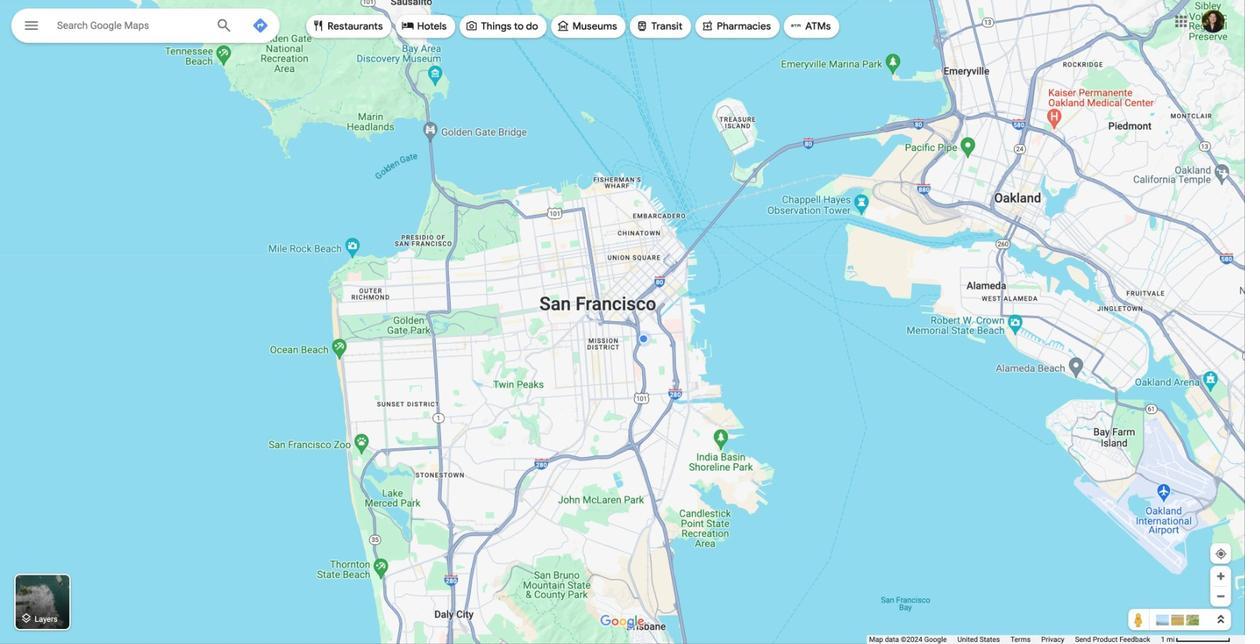 Task type: locate. For each thing, give the bounding box(es) containing it.
google maps element
[[0, 0, 1246, 644]]

show street view coverage image
[[1129, 609, 1151, 630]]

zoom out image
[[1216, 591, 1227, 602]]

None field
[[57, 16, 204, 34]]

None search field
[[11, 9, 280, 47]]

from your device image
[[1216, 547, 1228, 560]]

none field inside the search google maps field
[[57, 16, 204, 34]]

none search field inside google maps element
[[11, 9, 280, 47]]

google account: lina lukyantseva  
(lina@adept.ai) image
[[1203, 10, 1226, 33]]



Task type: describe. For each thing, give the bounding box(es) containing it.
Search Google Maps field
[[11, 9, 280, 47]]

zoom in image
[[1216, 571, 1227, 582]]



Task type: vqa. For each thing, say whether or not it's contained in the screenshot.
Google Account: Lina Lukyantseva  
(Lina@Adept.Ai) 'icon'
yes



